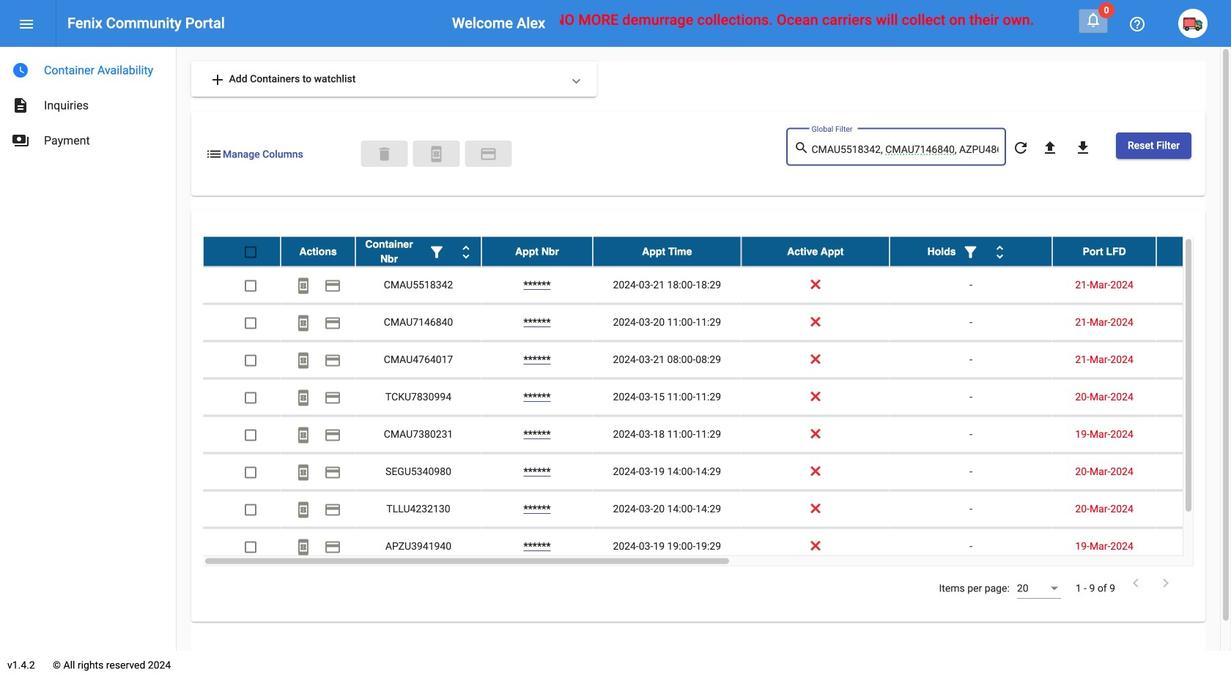 Task type: locate. For each thing, give the bounding box(es) containing it.
delete image
[[376, 146, 393, 163]]

cell for seventh row from the top
[[1156, 454, 1231, 491]]

cell
[[1156, 267, 1231, 304], [1156, 305, 1231, 341], [1156, 342, 1231, 379], [1156, 379, 1231, 416], [1156, 417, 1231, 453], [1156, 454, 1231, 491], [1156, 491, 1231, 528], [1156, 529, 1231, 565]]

4 row from the top
[[203, 342, 1231, 379]]

column header
[[281, 237, 355, 266], [355, 237, 481, 266], [481, 237, 593, 266], [593, 237, 741, 266], [741, 237, 890, 266], [890, 237, 1052, 266], [1052, 237, 1156, 266], [1156, 237, 1231, 266]]

6 row from the top
[[203, 417, 1231, 454]]

8 column header from the left
[[1156, 237, 1231, 266]]

5 row from the top
[[203, 379, 1231, 417]]

2 row from the top
[[203, 267, 1231, 305]]

1 cell from the top
[[1156, 267, 1231, 304]]

2 cell from the top
[[1156, 305, 1231, 341]]

no color image
[[1085, 11, 1102, 29], [18, 15, 35, 33], [1041, 139, 1059, 157], [205, 146, 223, 163], [428, 146, 445, 163], [480, 146, 497, 163], [428, 244, 446, 261], [457, 244, 475, 261], [962, 244, 979, 261], [324, 315, 341, 332], [295, 352, 312, 370], [324, 389, 341, 407], [324, 464, 341, 482], [295, 502, 312, 519], [295, 539, 312, 556], [324, 539, 341, 556], [1157, 575, 1175, 593]]

4 cell from the top
[[1156, 379, 1231, 416]]

3 cell from the top
[[1156, 342, 1231, 379]]

row
[[203, 237, 1231, 267], [203, 267, 1231, 305], [203, 305, 1231, 342], [203, 342, 1231, 379], [203, 379, 1231, 417], [203, 417, 1231, 454], [203, 454, 1231, 491], [203, 491, 1231, 529], [203, 529, 1231, 566]]

9 row from the top
[[203, 529, 1231, 566]]

no color image
[[1129, 15, 1146, 33], [12, 62, 29, 79], [209, 71, 226, 89], [12, 97, 29, 114], [12, 132, 29, 149], [1012, 139, 1030, 157], [1074, 139, 1092, 157], [794, 140, 812, 157], [991, 244, 1009, 261], [295, 277, 312, 295], [324, 277, 341, 295], [295, 315, 312, 332], [324, 352, 341, 370], [295, 389, 312, 407], [295, 427, 312, 444], [324, 427, 341, 444], [295, 464, 312, 482], [324, 502, 341, 519], [1127, 575, 1145, 593]]

grid
[[203, 237, 1231, 567]]

6 column header from the left
[[890, 237, 1052, 266]]

6 cell from the top
[[1156, 454, 1231, 491]]

no color image inside "column header"
[[991, 244, 1009, 261]]

4 column header from the left
[[593, 237, 741, 266]]

7 row from the top
[[203, 454, 1231, 491]]

cell for 3rd row
[[1156, 305, 1231, 341]]

navigation
[[0, 47, 176, 158]]

5 cell from the top
[[1156, 417, 1231, 453]]

cell for fifth row
[[1156, 379, 1231, 416]]

7 cell from the top
[[1156, 491, 1231, 528]]

8 cell from the top
[[1156, 529, 1231, 565]]



Task type: describe. For each thing, give the bounding box(es) containing it.
1 row from the top
[[203, 237, 1231, 267]]

cell for 9th row from the top of the page
[[1156, 529, 1231, 565]]

cell for 6th row
[[1156, 417, 1231, 453]]

8 row from the top
[[203, 491, 1231, 529]]

cell for 2nd row from the bottom of the page
[[1156, 491, 1231, 528]]

cell for 8th row from the bottom
[[1156, 267, 1231, 304]]

1 column header from the left
[[281, 237, 355, 266]]

3 column header from the left
[[481, 237, 593, 266]]

5 column header from the left
[[741, 237, 890, 266]]

2 column header from the left
[[355, 237, 481, 266]]

3 row from the top
[[203, 305, 1231, 342]]

7 column header from the left
[[1052, 237, 1156, 266]]

cell for 4th row from the top of the page
[[1156, 342, 1231, 379]]

Global Watchlist Filter field
[[812, 144, 998, 156]]



Task type: vqa. For each thing, say whether or not it's contained in the screenshot.
first COLUMN HEADER from the left
yes



